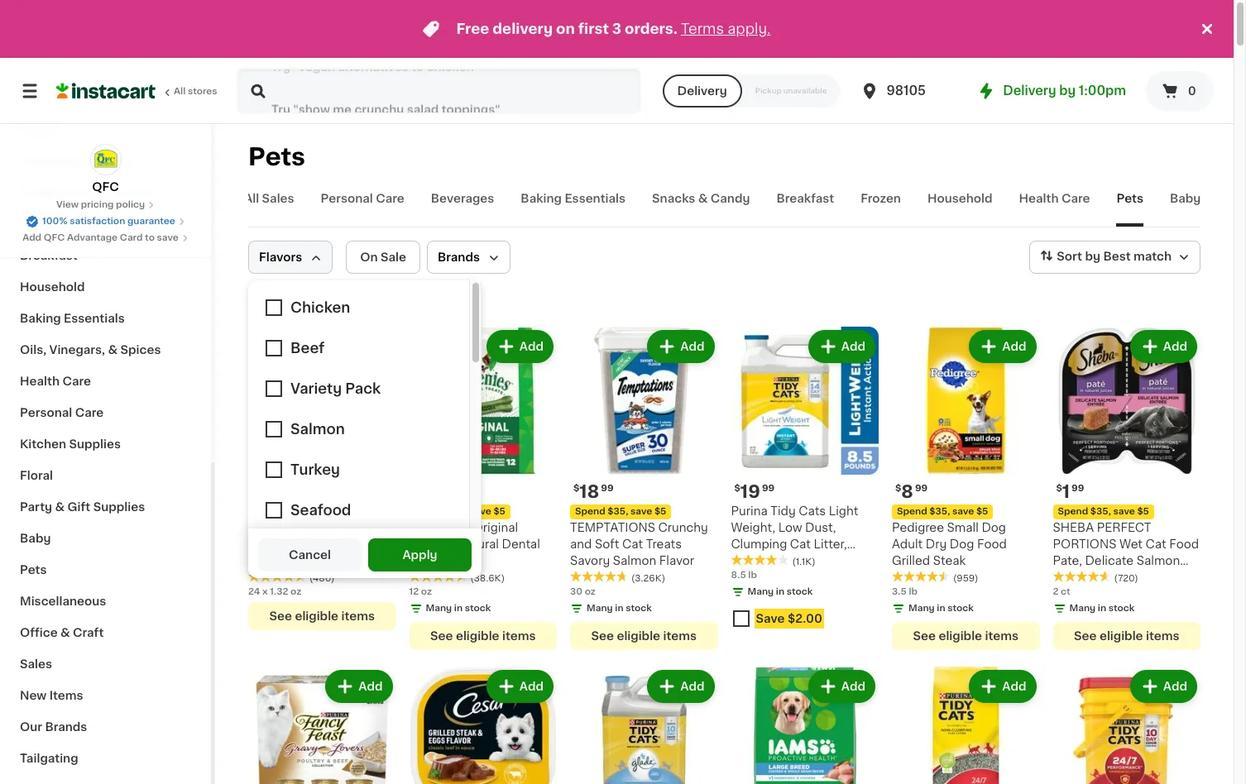 Task type: locate. For each thing, give the bounding box(es) containing it.
x
[[262, 587, 268, 596]]

$5 inside 18 spend $35, save $5 sheba perfect portions wet cat food pate variety pack, savory chicken and roasted turkey entrees
[[333, 507, 345, 516]]

1 horizontal spatial sales
[[262, 193, 294, 204]]

0 horizontal spatial pets link
[[10, 554, 201, 586]]

baking essentials
[[521, 193, 626, 204], [20, 313, 125, 324]]

view pricing policy
[[56, 200, 145, 209]]

many in stock down "(959)"
[[909, 604, 974, 613]]

2 $ from the left
[[734, 484, 741, 493]]

salmon inside temptations crunchy and soft cat treats savory salmon flavor
[[613, 555, 656, 566]]

advantage
[[67, 233, 118, 242]]

candy
[[711, 193, 750, 204]]

stock down (720) at the bottom
[[1109, 604, 1135, 613]]

cancel button
[[258, 539, 362, 572]]

many in stock
[[748, 587, 813, 596], [426, 604, 491, 613], [587, 604, 652, 613], [909, 604, 974, 613], [1070, 604, 1135, 613]]

pasta
[[99, 156, 133, 167]]

99 inside $ 1 99
[[1072, 484, 1084, 493]]

0 horizontal spatial baby
[[20, 533, 51, 545]]

0 horizontal spatial sheba
[[248, 522, 289, 533]]

5 $35, from the left
[[1091, 507, 1111, 516]]

cancel
[[289, 550, 331, 561]]

portions up "pate,"
[[1053, 538, 1117, 550]]

see eligible items for 1
[[1074, 630, 1180, 642]]

1 wet from the left
[[315, 538, 338, 550]]

health up sort
[[1019, 193, 1059, 204]]

lb right 8.5
[[748, 571, 757, 580]]

1 horizontal spatial baking essentials link
[[521, 190, 626, 227]]

$ inside $ 8 99
[[895, 484, 902, 493]]

portions
[[248, 538, 312, 550], [1053, 538, 1117, 550]]

beverages
[[431, 193, 494, 204]]

1 savory from the left
[[355, 555, 395, 566]]

breakfast right candy
[[777, 193, 834, 204]]

0 vertical spatial baby link
[[1170, 190, 1201, 227]]

add button
[[488, 332, 552, 362], [649, 332, 713, 362], [810, 332, 874, 362], [971, 332, 1035, 362], [1132, 332, 1196, 362], [327, 672, 391, 701], [488, 672, 552, 701], [649, 672, 713, 701], [810, 672, 874, 701], [971, 672, 1035, 701], [1132, 672, 1196, 701]]

1 vertical spatial baking essentials
[[20, 313, 125, 324]]

18 up pate
[[258, 483, 278, 500]]

$35, for 1
[[1091, 507, 1111, 516]]

0 horizontal spatial all
[[174, 87, 186, 96]]

0 vertical spatial treats
[[646, 538, 682, 550]]

all up flavors
[[244, 193, 259, 204]]

1 horizontal spatial perfect
[[1097, 522, 1152, 533]]

many for 18
[[587, 604, 613, 613]]

spend for 1
[[1058, 507, 1088, 516]]

$ up "pate,"
[[1056, 484, 1062, 493]]

items for 18
[[663, 630, 697, 642]]

sales down office
[[20, 659, 52, 670]]

(720)
[[1114, 574, 1139, 583]]

see eligible items button for 18
[[570, 622, 718, 650]]

eligible down "(959)"
[[939, 630, 982, 642]]

many down ct
[[1070, 604, 1096, 613]]

1 vertical spatial baby
[[20, 533, 51, 545]]

1 horizontal spatial all
[[244, 193, 259, 204]]

perfect inside 18 spend $35, save $5 sheba perfect portions wet cat food pate variety pack, savory chicken and roasted turkey entrees
[[292, 522, 347, 533]]

pedigree small dog adult dry dog food grilled steak
[[892, 522, 1007, 566]]

0 horizontal spatial baking
[[20, 313, 61, 324]]

salmon up (720) at the bottom
[[1137, 555, 1180, 566]]

personal care up kitchen supplies
[[20, 407, 104, 419]]

19
[[741, 483, 760, 500]]

0 horizontal spatial baby link
[[10, 523, 201, 554]]

care up sale
[[376, 193, 404, 204]]

1 $35, from the left
[[286, 507, 306, 516]]

4 $ from the left
[[1056, 484, 1062, 493]]

baking
[[521, 193, 562, 204], [20, 313, 61, 324]]

2 spend $35, save $5 from the left
[[575, 507, 667, 516]]

save up cancel button
[[309, 507, 330, 516]]

in down soft
[[615, 604, 624, 613]]

1 horizontal spatial sheba
[[1053, 522, 1094, 533]]

health care link
[[1019, 190, 1090, 227], [10, 366, 201, 397]]

see eligible items for 18
[[591, 630, 697, 642]]

0 horizontal spatial savory
[[355, 555, 395, 566]]

sauces
[[109, 187, 153, 199]]

$35, up sheba perfect portions wet cat food pate, delicate salmon entree
[[1091, 507, 1111, 516]]

supplies up floral "link"
[[69, 439, 121, 450]]

pets up miscellaneous
[[20, 564, 47, 576]]

delivery for delivery by 1:00pm
[[1003, 84, 1056, 97]]

& left pasta
[[87, 156, 97, 167]]

qfc logo image
[[90, 144, 121, 175]]

99 for 19
[[762, 484, 775, 493]]

2 sheba from the left
[[1053, 522, 1094, 533]]

by inside field
[[1085, 251, 1101, 263]]

100% satisfaction guarantee
[[42, 217, 175, 226]]

& left craft
[[60, 627, 70, 639]]

None search field
[[237, 68, 641, 114]]

3 spend $35, save $5 from the left
[[897, 507, 988, 516]]

stores
[[188, 87, 217, 96]]

1 vertical spatial dog
[[950, 538, 974, 550]]

2 vertical spatial dog
[[409, 555, 434, 566]]

eligible for 8
[[939, 630, 982, 642]]

2 99 from the left
[[762, 484, 775, 493]]

1 horizontal spatial health care link
[[1019, 190, 1090, 227]]

salmon
[[613, 555, 656, 566], [1137, 555, 1180, 566]]

personal
[[321, 193, 373, 204], [20, 407, 72, 419]]

see eligible items button
[[248, 602, 396, 630], [409, 622, 557, 650], [570, 622, 718, 650], [892, 622, 1040, 650], [1053, 622, 1201, 650]]

$ inside $ 1 99
[[1056, 484, 1062, 493]]

1 horizontal spatial oz
[[421, 587, 432, 596]]

household
[[928, 193, 993, 204], [20, 281, 85, 293]]

0 vertical spatial qfc
[[92, 181, 119, 193]]

3 $ from the left
[[895, 484, 902, 493]]

portions inside sheba perfect portions wet cat food pate, delicate salmon entree
[[1053, 538, 1117, 550]]

sales
[[262, 193, 294, 204], [20, 659, 52, 670]]

5 $5 from the left
[[1137, 507, 1149, 516]]

essentials up 'oils, vinegars, & spices'
[[64, 313, 125, 324]]

perfect inside sheba perfect portions wet cat food pate, delicate salmon entree
[[1097, 522, 1152, 533]]

99 right "8"
[[915, 484, 928, 493]]

0 horizontal spatial portions
[[248, 538, 312, 550]]

dry inside the dry goods & pasta link
[[20, 156, 42, 167]]

many down the 3.5 lb
[[909, 604, 935, 613]]

5 spend from the left
[[1058, 507, 1088, 516]]

1 horizontal spatial qfc
[[92, 181, 119, 193]]

qfc inside "link"
[[92, 181, 119, 193]]

0 horizontal spatial qfc
[[44, 233, 65, 242]]

1 vertical spatial personal
[[20, 407, 72, 419]]

4 $35, from the left
[[930, 507, 950, 516]]

by right sort
[[1085, 251, 1101, 263]]

0 vertical spatial health care
[[1019, 193, 1090, 204]]

0 horizontal spatial delivery
[[677, 85, 727, 97]]

0 vertical spatial pets
[[248, 145, 305, 169]]

$5 for 1
[[1137, 507, 1149, 516]]

$35, up temptations
[[608, 507, 628, 516]]

1 vertical spatial dry
[[926, 538, 947, 550]]

4 spend from the left
[[897, 507, 927, 516]]

1 vertical spatial supplies
[[93, 502, 145, 513]]

0 horizontal spatial breakfast
[[20, 250, 78, 262]]

1 vertical spatial lb
[[909, 587, 918, 596]]

see eligible items button down (720) at the bottom
[[1053, 622, 1201, 650]]

savory down soft
[[570, 555, 610, 566]]

pets
[[248, 145, 305, 169], [1117, 193, 1144, 204], [20, 564, 47, 576]]

many in stock down (720) at the bottom
[[1070, 604, 1135, 613]]

2 oz from the left
[[421, 587, 432, 596]]

$35, for 18
[[608, 507, 628, 516]]

see for 8
[[913, 630, 936, 642]]

see down the entree
[[1074, 630, 1097, 642]]

save for pedigree small dog adult dry dog food grilled steak
[[952, 507, 974, 516]]

$ for 8
[[895, 484, 902, 493]]

1 vertical spatial health
[[20, 376, 60, 387]]

eligible down the entrees
[[295, 610, 339, 622]]

temptations crunchy and soft cat treats savory salmon flavor
[[570, 522, 708, 566]]

1 horizontal spatial personal care
[[321, 193, 404, 204]]

★★★★★
[[731, 555, 789, 566], [731, 555, 789, 566], [248, 571, 306, 583], [248, 571, 306, 583], [409, 571, 467, 583], [409, 571, 467, 583], [570, 571, 628, 583], [570, 571, 628, 583], [892, 571, 950, 583], [892, 571, 950, 583], [1053, 571, 1111, 583], [1053, 571, 1111, 583]]

breakfast link
[[777, 190, 834, 227], [10, 240, 201, 271]]

portions inside 18 spend $35, save $5 sheba perfect portions wet cat food pate variety pack, savory chicken and roasted turkey entrees
[[248, 538, 312, 550]]

stock down "(959)"
[[948, 604, 974, 613]]

0 horizontal spatial oz
[[291, 587, 301, 596]]

3.5 lb
[[892, 587, 918, 596]]

treats inside temptations crunchy and soft cat treats savory salmon flavor
[[646, 538, 682, 550]]

1 vertical spatial baking
[[20, 313, 61, 324]]

care down the vinegars,
[[62, 376, 91, 387]]

oils,
[[20, 344, 46, 356]]

all sales link
[[244, 190, 294, 227]]

product group containing 1
[[1053, 327, 1201, 650]]

1 vertical spatial personal care link
[[10, 397, 201, 429]]

health care
[[1019, 193, 1090, 204], [20, 376, 91, 387]]

food inside pedigree small dog adult dry dog food grilled steak
[[977, 538, 1007, 550]]

$35, inside 18 spend $35, save $5 sheba perfect portions wet cat food pate variety pack, savory chicken and roasted turkey entrees
[[286, 507, 306, 516]]

stock for 1
[[1109, 604, 1135, 613]]

$ inside $ 19 99
[[734, 484, 741, 493]]

in down apply button at left bottom
[[454, 604, 463, 613]]

spend $35, save $5 for 1
[[1058, 507, 1149, 516]]

dry goods & pasta
[[20, 156, 133, 167]]

dog right small
[[982, 522, 1006, 533]]

health care link down 'oils, vinegars, & spices'
[[10, 366, 201, 397]]

brands down items
[[45, 722, 87, 733]]

1 vertical spatial by
[[1085, 251, 1101, 263]]

0 vertical spatial essentials
[[565, 193, 626, 204]]

99 inside $ 19 99
[[762, 484, 775, 493]]

0 vertical spatial dog
[[982, 522, 1006, 533]]

$5 up crunchy
[[655, 507, 667, 516]]

spend $35, save $5 up small
[[897, 507, 988, 516]]

4 spend $35, save $5 from the left
[[1058, 507, 1149, 516]]

1 vertical spatial brands
[[45, 722, 87, 733]]

steak
[[933, 555, 966, 566]]

1 spend from the left
[[253, 507, 284, 516]]

see eligible items down (720) at the bottom
[[1074, 630, 1180, 642]]

all for all stores
[[174, 87, 186, 96]]

0 horizontal spatial personal care link
[[10, 397, 201, 429]]

sheba up "pate,"
[[1053, 522, 1094, 533]]

99 right 19
[[762, 484, 775, 493]]

$ up temptations
[[574, 484, 580, 493]]

0 vertical spatial brands
[[438, 252, 480, 263]]

savory
[[355, 555, 395, 566], [570, 555, 610, 566]]

$ up purina
[[734, 484, 741, 493]]

spend
[[253, 507, 284, 516], [414, 507, 445, 516], [575, 507, 606, 516], [897, 507, 927, 516], [1058, 507, 1088, 516]]

save for greenies original regular natural dental dog treats
[[470, 507, 491, 516]]

perfect up cancel button
[[292, 522, 347, 533]]

3 food from the left
[[1170, 538, 1199, 550]]

dry inside pedigree small dog adult dry dog food grilled steak
[[926, 538, 947, 550]]

dog inside greenies original regular natural dental dog treats
[[409, 555, 434, 566]]

2 horizontal spatial food
[[1170, 538, 1199, 550]]

0 vertical spatial breakfast
[[777, 193, 834, 204]]

pets up "best match" on the top right of the page
[[1117, 193, 1144, 204]]

kitchen supplies
[[20, 439, 121, 450]]

1 vertical spatial pets
[[1117, 193, 1144, 204]]

12 oz
[[409, 587, 432, 596]]

sheba up pate
[[248, 522, 289, 533]]

99 inside $ 8 99
[[915, 484, 928, 493]]

goods for dry
[[44, 156, 84, 167]]

2 salmon from the left
[[1137, 555, 1180, 566]]

pate
[[248, 555, 275, 566]]

2 spend from the left
[[414, 507, 445, 516]]

3 $35, from the left
[[608, 507, 628, 516]]

1 18 from the left
[[258, 483, 278, 500]]

entrees
[[290, 588, 335, 600]]

2 wet from the left
[[1120, 538, 1143, 550]]

spend down $ 18 99
[[575, 507, 606, 516]]

$35, up greenies at bottom
[[447, 507, 467, 516]]

dry goods & pasta link
[[10, 146, 201, 177]]

1 horizontal spatial treats
[[646, 538, 682, 550]]

delivery
[[1003, 84, 1056, 97], [677, 85, 727, 97]]

1 horizontal spatial and
[[570, 538, 592, 550]]

match
[[1134, 251, 1172, 263]]

0 vertical spatial goods
[[44, 156, 84, 167]]

2 food from the left
[[977, 538, 1007, 550]]

save up sheba perfect portions wet cat food pate, delicate salmon entree
[[1113, 507, 1135, 516]]

1 vertical spatial and
[[299, 571, 321, 583]]

food
[[365, 538, 394, 550], [977, 538, 1007, 550], [1170, 538, 1199, 550]]

0 vertical spatial health
[[1019, 193, 1059, 204]]

supplies down floral "link"
[[93, 502, 145, 513]]

3 $5 from the left
[[655, 507, 667, 516]]

supplies
[[69, 439, 121, 450], [93, 502, 145, 513]]

99 up temptations
[[601, 484, 614, 493]]

delivery button
[[663, 74, 742, 108]]

1 vertical spatial baby link
[[10, 523, 201, 554]]

2 horizontal spatial pets
[[1117, 193, 1144, 204]]

eligible down (720) at the bottom
[[1100, 630, 1143, 642]]

many in stock down 30 oz
[[587, 604, 652, 613]]

99 for 1
[[1072, 484, 1084, 493]]

household link
[[928, 190, 993, 227], [10, 271, 201, 303]]

1 horizontal spatial health care
[[1019, 193, 1090, 204]]

gift
[[67, 502, 90, 513]]

salmon up (3.26k)
[[613, 555, 656, 566]]

litter
[[796, 571, 827, 583]]

product group
[[248, 327, 396, 630], [409, 327, 557, 650], [570, 327, 718, 650], [731, 327, 879, 635], [892, 327, 1040, 650], [1053, 327, 1201, 650], [248, 667, 396, 785], [409, 667, 557, 785], [570, 667, 718, 785], [731, 667, 879, 785], [892, 667, 1040, 785], [1053, 667, 1201, 785]]

dry up steak
[[926, 538, 947, 550]]

save $2.00
[[756, 613, 822, 624]]

see down 30 oz
[[591, 630, 614, 642]]

personal care link up on
[[321, 190, 404, 227]]

delivery by 1:00pm link
[[977, 81, 1126, 101]]

pets link
[[1117, 190, 1144, 227], [10, 554, 201, 586]]

spend up pedigree
[[897, 507, 927, 516]]

apply button
[[368, 539, 472, 572]]

see eligible items button down (38.6k)
[[409, 622, 557, 650]]

1 vertical spatial household
[[20, 281, 85, 293]]

2 18 from the left
[[580, 483, 599, 500]]

$5 up sheba perfect portions wet cat food pate, delicate salmon entree
[[1137, 507, 1149, 516]]

1 horizontal spatial wet
[[1120, 538, 1143, 550]]

0 horizontal spatial 18
[[258, 483, 278, 500]]

99 for 8
[[915, 484, 928, 493]]

many in stock down 12 oz
[[426, 604, 491, 613]]

to
[[145, 233, 155, 242]]

eligible for 18
[[617, 630, 660, 642]]

oz right 1.32
[[291, 587, 301, 596]]

1 horizontal spatial baby link
[[1170, 190, 1201, 227]]

4 $5 from the left
[[976, 507, 988, 516]]

essentials left snacks
[[565, 193, 626, 204]]

oz right 12
[[421, 587, 432, 596]]

0 horizontal spatial health care
[[20, 376, 91, 387]]

$35,
[[286, 507, 306, 516], [447, 507, 467, 516], [608, 507, 628, 516], [930, 507, 950, 516], [1091, 507, 1111, 516]]

wet
[[315, 538, 338, 550], [1120, 538, 1143, 550]]

by for delivery
[[1059, 84, 1076, 97]]

baking up oils,
[[20, 313, 61, 324]]

and
[[570, 538, 592, 550], [299, 571, 321, 583]]

by for sort
[[1085, 251, 1101, 263]]

1 99 from the left
[[601, 484, 614, 493]]

3 spend from the left
[[575, 507, 606, 516]]

1 horizontal spatial breakfast link
[[777, 190, 834, 227]]

1
[[1062, 483, 1070, 500]]

0 horizontal spatial wet
[[315, 538, 338, 550]]

0 vertical spatial lb
[[748, 571, 757, 580]]

1 horizontal spatial dog
[[950, 538, 974, 550]]

and left soft
[[570, 538, 592, 550]]

1 horizontal spatial baby
[[1170, 193, 1201, 204]]

health care link up sort
[[1019, 190, 1090, 227]]

0 horizontal spatial salmon
[[613, 555, 656, 566]]

1 horizontal spatial delivery
[[1003, 84, 1056, 97]]

salmon inside sheba perfect portions wet cat food pate, delicate salmon entree
[[1137, 555, 1180, 566]]

savory inside temptations crunchy and soft cat treats savory salmon flavor
[[570, 555, 610, 566]]

& left spices at the top of the page
[[108, 344, 118, 356]]

0 vertical spatial household link
[[928, 190, 993, 227]]

spend $35, save $5 down $ 1 99
[[1058, 507, 1149, 516]]

see
[[269, 610, 292, 622], [430, 630, 453, 642], [591, 630, 614, 642], [913, 630, 936, 642], [1074, 630, 1097, 642]]

new items
[[20, 690, 83, 702]]

entree
[[1053, 571, 1091, 583]]

spend $35, save $5 for 18
[[575, 507, 667, 516]]

8.5 lb
[[731, 571, 757, 580]]

1 portions from the left
[[248, 538, 312, 550]]

1 vertical spatial sales
[[20, 659, 52, 670]]

spend up pate
[[253, 507, 284, 516]]

breakfast link for frozen "link"
[[777, 190, 834, 227]]

see for 18
[[591, 630, 614, 642]]

see eligible items button for 1
[[1053, 622, 1201, 650]]

dry
[[20, 156, 42, 167], [926, 538, 947, 550]]

1 vertical spatial breakfast link
[[10, 240, 201, 271]]

in down delicate
[[1098, 604, 1107, 613]]

condiments & sauces
[[20, 187, 153, 199]]

goods up the advantage
[[70, 218, 109, 230]]

many in stock for 1
[[1070, 604, 1135, 613]]

oz right 30
[[585, 587, 596, 596]]

canned goods & soups
[[20, 218, 162, 230]]

3 99 from the left
[[915, 484, 928, 493]]

health care up sort
[[1019, 193, 1090, 204]]

1 vertical spatial goods
[[70, 218, 109, 230]]

pets inside "link"
[[20, 564, 47, 576]]

baking essentials link
[[521, 190, 626, 227], [10, 303, 201, 334]]

1 $5 from the left
[[333, 507, 345, 516]]

1 horizontal spatial 18
[[580, 483, 599, 500]]

$5
[[333, 507, 345, 516], [494, 507, 506, 516], [655, 507, 667, 516], [976, 507, 988, 516], [1137, 507, 1149, 516]]

all stores
[[174, 87, 217, 96]]

2 $5 from the left
[[494, 507, 506, 516]]

1 horizontal spatial baking
[[521, 193, 562, 204]]

1 $ from the left
[[574, 484, 580, 493]]

save inside 18 spend $35, save $5 sheba perfect portions wet cat food pate variety pack, savory chicken and roasted turkey entrees
[[309, 507, 330, 516]]

99 inside $ 18 99
[[601, 484, 614, 493]]

2
[[1053, 587, 1059, 596]]

see eligible items down "(959)"
[[913, 630, 1019, 642]]

0 vertical spatial pets link
[[1117, 190, 1144, 227]]

0 horizontal spatial pets
[[20, 564, 47, 576]]

see eligible items for 8
[[913, 630, 1019, 642]]

household right frozen
[[928, 193, 993, 204]]

1 salmon from the left
[[613, 555, 656, 566]]

0 horizontal spatial by
[[1059, 84, 1076, 97]]

1 sheba from the left
[[248, 522, 289, 533]]

$ inside $ 18 99
[[574, 484, 580, 493]]

stock down (3.26k)
[[626, 604, 652, 613]]

craft
[[73, 627, 104, 639]]

2 portions from the left
[[1053, 538, 1117, 550]]

on sale button
[[346, 241, 420, 274]]

spices
[[120, 344, 161, 356]]

& up add qfc advantage card to save link
[[112, 218, 122, 230]]

lightweight
[[731, 555, 802, 566]]

1 vertical spatial baking essentials link
[[10, 303, 201, 334]]

4 99 from the left
[[1072, 484, 1084, 493]]

sheba inside 18 spend $35, save $5 sheba perfect portions wet cat food pate variety pack, savory chicken and roasted turkey entrees
[[248, 522, 289, 533]]

0 horizontal spatial essentials
[[64, 313, 125, 324]]

personal care link up kitchen supplies
[[10, 397, 201, 429]]

in for 18
[[615, 604, 624, 613]]

1 food from the left
[[365, 538, 394, 550]]

pets link up "best match" on the top right of the page
[[1117, 190, 1144, 227]]

office & craft
[[20, 627, 104, 639]]

delivery inside button
[[677, 85, 727, 97]]

0 vertical spatial personal care link
[[321, 190, 404, 227]]

1 horizontal spatial dry
[[926, 538, 947, 550]]

save up small
[[952, 507, 974, 516]]

2 savory from the left
[[570, 555, 610, 566]]

sheba inside sheba perfect portions wet cat food pate, delicate salmon entree
[[1053, 522, 1094, 533]]

liquor
[[20, 124, 58, 136]]

tailgating
[[20, 753, 78, 765]]

see eligible items button down "(959)"
[[892, 622, 1040, 650]]

qfc link
[[90, 144, 121, 195]]

1 vertical spatial personal care
[[20, 407, 104, 419]]

pets up all sales
[[248, 145, 305, 169]]

household link down add qfc advantage card to save link
[[10, 271, 201, 303]]

0 horizontal spatial brands
[[45, 722, 87, 733]]

treats down regular
[[437, 555, 472, 566]]

natural
[[457, 538, 499, 550]]

1 vertical spatial health care link
[[10, 366, 201, 397]]

brands
[[438, 252, 480, 263], [45, 722, 87, 733]]

ct
[[1061, 587, 1071, 596]]

0 horizontal spatial dog
[[409, 555, 434, 566]]

1 perfect from the left
[[292, 522, 347, 533]]

0 vertical spatial personal care
[[321, 193, 404, 204]]

baby up match
[[1170, 193, 1201, 204]]

personal up on
[[321, 193, 373, 204]]

3 oz from the left
[[585, 587, 596, 596]]

0 horizontal spatial food
[[365, 538, 394, 550]]

Best match Sort by field
[[1030, 241, 1201, 274]]

100% satisfaction guarantee button
[[26, 212, 185, 228]]

2 perfect from the left
[[1097, 522, 1152, 533]]

office & craft link
[[10, 617, 201, 649]]



Task type: describe. For each thing, give the bounding box(es) containing it.
delivery for delivery
[[677, 85, 727, 97]]

1 vertical spatial household link
[[10, 271, 201, 303]]

24 x 1.32 oz
[[248, 587, 301, 596]]

100%
[[42, 217, 67, 226]]

18 inside 18 spend $35, save $5 sheba perfect portions wet cat food pate variety pack, savory chicken and roasted turkey entrees
[[258, 483, 278, 500]]

all stores link
[[56, 68, 218, 114]]

1 vertical spatial pets link
[[10, 554, 201, 586]]

spend for 8
[[897, 507, 927, 516]]

lb for 19
[[748, 571, 757, 580]]

items for 8
[[985, 630, 1019, 642]]

best match
[[1103, 251, 1172, 263]]

kitchen supplies link
[[10, 429, 201, 460]]

and inside temptations crunchy and soft cat treats savory salmon flavor
[[570, 538, 592, 550]]

$5 for 18
[[655, 507, 667, 516]]

sale
[[381, 252, 406, 263]]

spend for 18
[[575, 507, 606, 516]]

many in stock for 8
[[909, 604, 974, 613]]

clumping
[[731, 538, 787, 550]]

see for 1
[[1074, 630, 1097, 642]]

apply
[[403, 550, 437, 561]]

2 ct
[[1053, 587, 1071, 596]]

(959)
[[953, 574, 978, 583]]

99 for 18
[[601, 484, 614, 493]]

many in stock for 18
[[587, 604, 652, 613]]

1 horizontal spatial personal care link
[[321, 190, 404, 227]]

see eligible items button down the entrees
[[248, 602, 396, 630]]

sort by
[[1057, 251, 1101, 263]]

in for 1
[[1098, 604, 1107, 613]]

service type group
[[663, 74, 840, 108]]

oz for temptations crunchy and soft cat treats savory salmon flavor
[[585, 587, 596, 596]]

0 vertical spatial sales
[[262, 193, 294, 204]]

wet inside 18 spend $35, save $5 sheba perfect portions wet cat food pate variety pack, savory chicken and roasted turkey entrees
[[315, 538, 338, 550]]

dog for pedigree small dog adult dry dog food grilled steak
[[950, 538, 974, 550]]

greenies original regular natural dental dog treats
[[409, 522, 540, 566]]

$ 18 99
[[574, 483, 614, 500]]

free delivery on first 3 orders. terms apply.
[[456, 22, 771, 36]]

pate,
[[1053, 555, 1082, 566]]

save for sheba perfect portions wet cat food pate, delicate salmon entree
[[1113, 507, 1135, 516]]

30 oz
[[570, 587, 596, 596]]

stock for 18
[[626, 604, 652, 613]]

spend inside 18 spend $35, save $5 sheba perfect portions wet cat food pate variety pack, savory chicken and roasted turkey entrees
[[253, 507, 284, 516]]

see eligible items button for 8
[[892, 622, 1040, 650]]

frozen
[[861, 193, 901, 204]]

light
[[829, 505, 858, 517]]

orders.
[[625, 22, 678, 36]]

0 vertical spatial household
[[928, 193, 993, 204]]

many for 1
[[1070, 604, 1096, 613]]

in for 8
[[937, 604, 946, 613]]

1 horizontal spatial personal
[[321, 193, 373, 204]]

0 vertical spatial baby
[[1170, 193, 1201, 204]]

liquor link
[[10, 114, 201, 146]]

terms apply. link
[[681, 22, 771, 36]]

sales link
[[10, 649, 201, 680]]

tailgating link
[[10, 743, 201, 775]]

lb for spend $35, save $5
[[909, 587, 918, 596]]

8
[[902, 483, 914, 500]]

0 vertical spatial health care link
[[1019, 190, 1090, 227]]

stock for 8
[[948, 604, 974, 613]]

0 vertical spatial baking essentials
[[521, 193, 626, 204]]

product group containing 19
[[731, 327, 879, 635]]

party & gift supplies link
[[10, 492, 201, 523]]

2 $35, from the left
[[447, 507, 467, 516]]

miscellaneous
[[20, 596, 106, 607]]

1 vertical spatial essentials
[[64, 313, 125, 324]]

greenies
[[409, 522, 470, 533]]

save
[[756, 613, 785, 624]]

sort
[[1057, 251, 1082, 263]]

condiments
[[20, 187, 94, 199]]

0 horizontal spatial household
[[20, 281, 85, 293]]

many down 12 oz
[[426, 604, 452, 613]]

brands inside 'link'
[[45, 722, 87, 733]]

wet inside sheba perfect portions wet cat food pate, delicate salmon entree
[[1120, 538, 1143, 550]]

pedigree
[[892, 522, 944, 533]]

3.5
[[892, 587, 907, 596]]

0 vertical spatial baking essentials link
[[521, 190, 626, 227]]

0 horizontal spatial personal
[[20, 407, 72, 419]]

flavor
[[659, 555, 694, 566]]

soft
[[595, 538, 619, 550]]

see down 12 oz
[[430, 630, 453, 642]]

many in stock up save $2.00 on the right bottom of page
[[748, 587, 813, 596]]

care up kitchen supplies link
[[75, 407, 104, 419]]

care up sort by
[[1062, 193, 1090, 204]]

$ for 1
[[1056, 484, 1062, 493]]

98105 button
[[860, 68, 960, 114]]

3
[[612, 22, 622, 36]]

& left candy
[[698, 193, 708, 204]]

1 vertical spatial health care
[[20, 376, 91, 387]]

food inside sheba perfect portions wet cat food pate, delicate salmon entree
[[1170, 538, 1199, 550]]

98105
[[887, 84, 926, 97]]

$ for 18
[[574, 484, 580, 493]]

add qfc advantage card to save link
[[22, 232, 189, 245]]

many down action
[[748, 587, 774, 596]]

$ 19 99
[[734, 483, 775, 500]]

24
[[248, 587, 260, 596]]

regular
[[409, 538, 454, 550]]

1 oz from the left
[[291, 587, 301, 596]]

temptations
[[570, 522, 655, 533]]

variety
[[278, 555, 318, 566]]

(480)
[[310, 574, 335, 583]]

our brands link
[[10, 712, 201, 743]]

terms
[[681, 22, 724, 36]]

small
[[947, 522, 979, 533]]

0 vertical spatial supplies
[[69, 439, 121, 450]]

original
[[473, 522, 518, 533]]

and inside 18 spend $35, save $5 sheba perfect portions wet cat food pate variety pack, savory chicken and roasted turkey entrees
[[299, 571, 321, 583]]

1.32
[[270, 587, 288, 596]]

1 horizontal spatial breakfast
[[777, 193, 834, 204]]

oils, vinegars, & spices
[[20, 344, 161, 356]]

$5 for 8
[[976, 507, 988, 516]]

cat inside 18 spend $35, save $5 sheba perfect portions wet cat food pate variety pack, savory chicken and roasted turkey entrees
[[341, 538, 362, 550]]

1:00pm
[[1079, 84, 1126, 97]]

1 vertical spatial qfc
[[44, 233, 65, 242]]

1 spend $35, save $5 from the left
[[414, 507, 506, 516]]

brands inside dropdown button
[[438, 252, 480, 263]]

limited time offer region
[[0, 0, 1197, 58]]

purina tidy cats light weight, low dust, clumping cat litter, lightweight instant action cat litter
[[731, 505, 858, 583]]

0 horizontal spatial baking essentials
[[20, 313, 125, 324]]

on
[[360, 252, 378, 263]]

instacart logo image
[[56, 81, 156, 101]]

crunchy
[[658, 522, 708, 533]]

0 horizontal spatial sales
[[20, 659, 52, 670]]

chicken
[[248, 571, 296, 583]]

our brands
[[20, 722, 87, 733]]

1 horizontal spatial pets
[[248, 145, 305, 169]]

see eligible items down (38.6k)
[[430, 630, 536, 642]]

dog for greenies original regular natural dental dog treats
[[409, 555, 434, 566]]

30
[[570, 587, 583, 596]]

cat inside temptations crunchy and soft cat treats savory salmon flavor
[[622, 538, 643, 550]]

dust,
[[805, 522, 836, 533]]

pricing
[[81, 200, 114, 209]]

spend $35, save $5 for 8
[[897, 507, 988, 516]]

0 horizontal spatial health
[[20, 376, 60, 387]]

floral link
[[10, 460, 201, 492]]

soups
[[125, 218, 162, 230]]

guarantee
[[127, 217, 175, 226]]

stock down litter
[[787, 587, 813, 596]]

eligible down (38.6k)
[[456, 630, 499, 642]]

0 horizontal spatial personal care
[[20, 407, 104, 419]]

$21.99 element
[[409, 481, 557, 503]]

items for 1
[[1146, 630, 1180, 642]]

& left gift at the left of page
[[55, 502, 65, 513]]

& up view pricing policy
[[96, 187, 106, 199]]

0 horizontal spatial baking essentials link
[[10, 303, 201, 334]]

0 horizontal spatial health care link
[[10, 366, 201, 397]]

see eligible items down the entrees
[[269, 610, 375, 622]]

in up save $2.00 on the right bottom of page
[[776, 587, 785, 596]]

food inside 18 spend $35, save $5 sheba perfect portions wet cat food pate variety pack, savory chicken and roasted turkey entrees
[[365, 538, 394, 550]]

party
[[20, 502, 52, 513]]

18 spend $35, save $5 sheba perfect portions wet cat food pate variety pack, savory chicken and roasted turkey entrees
[[248, 483, 395, 600]]

treats inside greenies original regular natural dental dog treats
[[437, 555, 472, 566]]

condiments & sauces link
[[10, 177, 201, 209]]

canned
[[20, 218, 67, 230]]

$35, for 8
[[930, 507, 950, 516]]

snacks
[[652, 193, 695, 204]]

oz for greenies original regular natural dental dog treats
[[421, 587, 432, 596]]

$ for 19
[[734, 484, 741, 493]]

floral
[[20, 470, 53, 482]]

product group containing 8
[[892, 327, 1040, 650]]

goods for canned
[[70, 218, 109, 230]]

all for all sales
[[244, 193, 259, 204]]

1 horizontal spatial health
[[1019, 193, 1059, 204]]

adult
[[892, 538, 923, 550]]

cat inside sheba perfect portions wet cat food pate, delicate salmon entree
[[1146, 538, 1167, 550]]

items
[[49, 690, 83, 702]]

many for 8
[[909, 604, 935, 613]]

dental
[[502, 538, 540, 550]]

delicate
[[1085, 555, 1134, 566]]

(1.1k)
[[792, 557, 816, 566]]

see down 1.32
[[269, 610, 292, 622]]

free
[[456, 22, 489, 36]]

save right to
[[157, 233, 179, 242]]

pack,
[[321, 555, 352, 566]]

on sale
[[360, 252, 406, 263]]

eligible for 1
[[1100, 630, 1143, 642]]

Search field
[[238, 70, 639, 113]]

save for temptations crunchy and soft cat treats savory salmon flavor
[[631, 507, 652, 516]]

breakfast link for the bottommost household link
[[10, 240, 201, 271]]

card
[[120, 233, 143, 242]]

savory inside 18 spend $35, save $5 sheba perfect portions wet cat food pate variety pack, savory chicken and roasted turkey entrees
[[355, 555, 395, 566]]

stock down (38.6k)
[[465, 604, 491, 613]]



Task type: vqa. For each thing, say whether or not it's contained in the screenshot.
right purchase
no



